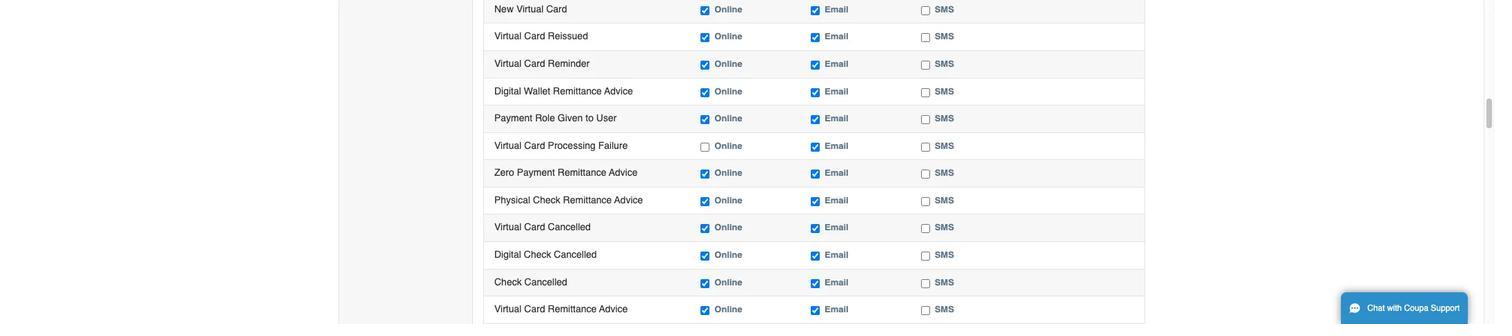 Task type: locate. For each thing, give the bounding box(es) containing it.
5 email from the top
[[825, 113, 849, 124]]

payment
[[495, 113, 533, 124], [517, 167, 555, 178]]

9 email from the top
[[825, 222, 849, 233]]

zero payment remittance advice
[[495, 167, 638, 178]]

1 digital from the top
[[495, 85, 521, 96]]

online for virtual card reissued
[[715, 31, 743, 42]]

8 sms from the top
[[935, 195, 955, 205]]

online
[[715, 4, 743, 14], [715, 31, 743, 42], [715, 59, 743, 69], [715, 86, 743, 96], [715, 113, 743, 124], [715, 140, 743, 151], [715, 168, 743, 178], [715, 195, 743, 205], [715, 222, 743, 233], [715, 250, 743, 260], [715, 277, 743, 287], [715, 304, 743, 315]]

virtual down the check cancelled at bottom
[[495, 304, 522, 315]]

remittance down the check cancelled at bottom
[[548, 304, 597, 315]]

9 online from the top
[[715, 222, 743, 233]]

remittance
[[553, 85, 602, 96], [558, 167, 607, 178], [563, 194, 612, 205], [548, 304, 597, 315]]

check
[[533, 194, 561, 205], [524, 249, 551, 260], [495, 276, 522, 287]]

email for physical check remittance advice
[[825, 195, 849, 205]]

payment left the role
[[495, 113, 533, 124]]

2 online from the top
[[715, 31, 743, 42]]

1 vertical spatial check
[[524, 249, 551, 260]]

virtual down physical
[[495, 222, 522, 233]]

online for zero payment remittance advice
[[715, 168, 743, 178]]

5 online from the top
[[715, 113, 743, 124]]

cancelled down digital check cancelled
[[525, 276, 568, 287]]

user
[[597, 113, 617, 124]]

sms for digital check cancelled
[[935, 250, 955, 260]]

2 digital from the top
[[495, 249, 521, 260]]

email for virtual card processing failure
[[825, 140, 849, 151]]

sms for payment role given to user
[[935, 113, 955, 124]]

virtual card reminder
[[495, 58, 590, 69]]

digital
[[495, 85, 521, 96], [495, 249, 521, 260]]

remittance down zero payment remittance advice
[[563, 194, 612, 205]]

check cancelled
[[495, 276, 568, 287]]

online for check cancelled
[[715, 277, 743, 287]]

card down the role
[[524, 140, 545, 151]]

card up 'wallet'
[[524, 58, 545, 69]]

advice for digital wallet remittance advice
[[604, 85, 633, 96]]

remittance for check
[[563, 194, 612, 205]]

2 vertical spatial check
[[495, 276, 522, 287]]

email
[[825, 4, 849, 14], [825, 31, 849, 42], [825, 59, 849, 69], [825, 86, 849, 96], [825, 113, 849, 124], [825, 140, 849, 151], [825, 168, 849, 178], [825, 195, 849, 205], [825, 222, 849, 233], [825, 250, 849, 260], [825, 277, 849, 287], [825, 304, 849, 315]]

4 email from the top
[[825, 86, 849, 96]]

check for digital
[[524, 249, 551, 260]]

advice for virtual card remittance advice
[[599, 304, 628, 315]]

6 online from the top
[[715, 140, 743, 151]]

email for payment role given to user
[[825, 113, 849, 124]]

online for virtual card processing failure
[[715, 140, 743, 151]]

virtual for virtual card reissued
[[495, 31, 522, 42]]

None checkbox
[[701, 6, 710, 15], [921, 6, 930, 15], [701, 33, 710, 42], [811, 33, 820, 42], [811, 61, 820, 70], [811, 88, 820, 97], [921, 88, 930, 97], [701, 115, 710, 124], [921, 115, 930, 124], [701, 143, 710, 152], [921, 170, 930, 179], [701, 197, 710, 206], [811, 197, 820, 206], [921, 197, 930, 206], [921, 252, 930, 261], [701, 306, 710, 315], [811, 306, 820, 315], [921, 306, 930, 315], [701, 6, 710, 15], [921, 6, 930, 15], [701, 33, 710, 42], [811, 33, 820, 42], [811, 61, 820, 70], [811, 88, 820, 97], [921, 88, 930, 97], [701, 115, 710, 124], [921, 115, 930, 124], [701, 143, 710, 152], [921, 170, 930, 179], [701, 197, 710, 206], [811, 197, 820, 206], [921, 197, 930, 206], [921, 252, 930, 261], [701, 306, 710, 315], [811, 306, 820, 315], [921, 306, 930, 315]]

digital left 'wallet'
[[495, 85, 521, 96]]

virtual up "zero"
[[495, 140, 522, 151]]

9 sms from the top
[[935, 222, 955, 233]]

virtual
[[517, 3, 544, 14], [495, 31, 522, 42], [495, 58, 522, 69], [495, 140, 522, 151], [495, 222, 522, 233], [495, 304, 522, 315]]

card up digital check cancelled
[[524, 222, 545, 233]]

remittance up "given"
[[553, 85, 602, 96]]

12 online from the top
[[715, 304, 743, 315]]

sms for virtual card processing failure
[[935, 140, 955, 151]]

sms for digital wallet remittance advice
[[935, 86, 955, 96]]

sms for virtual card reissued
[[935, 31, 955, 42]]

virtual down the virtual card reissued
[[495, 58, 522, 69]]

card for reminder
[[524, 58, 545, 69]]

given
[[558, 113, 583, 124]]

0 vertical spatial check
[[533, 194, 561, 205]]

card for reissued
[[524, 31, 545, 42]]

0 vertical spatial digital
[[495, 85, 521, 96]]

7 online from the top
[[715, 168, 743, 178]]

10 online from the top
[[715, 250, 743, 260]]

new
[[495, 3, 514, 14]]

physical
[[495, 194, 531, 205]]

email for zero payment remittance advice
[[825, 168, 849, 178]]

to
[[586, 113, 594, 124]]

12 sms from the top
[[935, 304, 955, 315]]

cancelled down the virtual card cancelled
[[554, 249, 597, 260]]

2 sms from the top
[[935, 31, 955, 42]]

sms for zero payment remittance advice
[[935, 168, 955, 178]]

5 sms from the top
[[935, 113, 955, 124]]

email for virtual card reminder
[[825, 59, 849, 69]]

check for physical
[[533, 194, 561, 205]]

email for virtual card reissued
[[825, 31, 849, 42]]

online for physical check remittance advice
[[715, 195, 743, 205]]

sms
[[935, 4, 955, 14], [935, 31, 955, 42], [935, 59, 955, 69], [935, 86, 955, 96], [935, 113, 955, 124], [935, 140, 955, 151], [935, 168, 955, 178], [935, 195, 955, 205], [935, 222, 955, 233], [935, 250, 955, 260], [935, 277, 955, 287], [935, 304, 955, 315]]

cancelled for virtual card cancelled
[[548, 222, 591, 233]]

advice
[[604, 85, 633, 96], [609, 167, 638, 178], [615, 194, 643, 205], [599, 304, 628, 315]]

cancelled for digital check cancelled
[[554, 249, 597, 260]]

remittance for wallet
[[553, 85, 602, 96]]

11 email from the top
[[825, 277, 849, 287]]

10 sms from the top
[[935, 250, 955, 260]]

2 email from the top
[[825, 31, 849, 42]]

sms for virtual card reminder
[[935, 59, 955, 69]]

0 vertical spatial cancelled
[[548, 222, 591, 233]]

coupa
[[1405, 303, 1429, 313]]

check down the virtual card cancelled
[[524, 249, 551, 260]]

physical check remittance advice
[[495, 194, 643, 205]]

digital check cancelled
[[495, 249, 597, 260]]

1 sms from the top
[[935, 4, 955, 14]]

payment right "zero"
[[517, 167, 555, 178]]

cancelled down physical check remittance advice
[[548, 222, 591, 233]]

online for virtual card cancelled
[[715, 222, 743, 233]]

None checkbox
[[811, 6, 820, 15], [921, 33, 930, 42], [701, 61, 710, 70], [921, 61, 930, 70], [701, 88, 710, 97], [811, 115, 820, 124], [811, 143, 820, 152], [921, 143, 930, 152], [701, 170, 710, 179], [811, 170, 820, 179], [701, 224, 710, 233], [811, 224, 820, 233], [921, 224, 930, 233], [701, 252, 710, 261], [811, 252, 820, 261], [701, 279, 710, 288], [811, 279, 820, 288], [921, 279, 930, 288], [811, 6, 820, 15], [921, 33, 930, 42], [701, 61, 710, 70], [921, 61, 930, 70], [701, 88, 710, 97], [811, 115, 820, 124], [811, 143, 820, 152], [921, 143, 930, 152], [701, 170, 710, 179], [811, 170, 820, 179], [701, 224, 710, 233], [811, 224, 820, 233], [921, 224, 930, 233], [701, 252, 710, 261], [811, 252, 820, 261], [701, 279, 710, 288], [811, 279, 820, 288], [921, 279, 930, 288]]

1 email from the top
[[825, 4, 849, 14]]

new virtual card
[[495, 3, 567, 14]]

card down the new virtual card on the top of page
[[524, 31, 545, 42]]

1 vertical spatial digital
[[495, 249, 521, 260]]

cancelled
[[548, 222, 591, 233], [554, 249, 597, 260], [525, 276, 568, 287]]

card up reissued
[[546, 3, 567, 14]]

1 online from the top
[[715, 4, 743, 14]]

virtual down the new
[[495, 31, 522, 42]]

7 sms from the top
[[935, 168, 955, 178]]

sms for check cancelled
[[935, 277, 955, 287]]

digital up the check cancelled at bottom
[[495, 249, 521, 260]]

digital for digital wallet remittance advice
[[495, 85, 521, 96]]

3 online from the top
[[715, 59, 743, 69]]

7 email from the top
[[825, 168, 849, 178]]

1 vertical spatial payment
[[517, 167, 555, 178]]

check up the virtual card cancelled
[[533, 194, 561, 205]]

12 email from the top
[[825, 304, 849, 315]]

11 sms from the top
[[935, 277, 955, 287]]

digital for digital check cancelled
[[495, 249, 521, 260]]

check down digital check cancelled
[[495, 276, 522, 287]]

virtual card processing failure
[[495, 140, 628, 151]]

3 sms from the top
[[935, 59, 955, 69]]

3 email from the top
[[825, 59, 849, 69]]

card
[[546, 3, 567, 14], [524, 31, 545, 42], [524, 58, 545, 69], [524, 140, 545, 151], [524, 222, 545, 233], [524, 304, 545, 315]]

8 online from the top
[[715, 195, 743, 205]]

6 sms from the top
[[935, 140, 955, 151]]

remittance down processing
[[558, 167, 607, 178]]

6 email from the top
[[825, 140, 849, 151]]

payment role given to user
[[495, 113, 617, 124]]

2 vertical spatial cancelled
[[525, 276, 568, 287]]

sms for new virtual card
[[935, 4, 955, 14]]

card down the check cancelled at bottom
[[524, 304, 545, 315]]

card for cancelled
[[524, 222, 545, 233]]

11 online from the top
[[715, 277, 743, 287]]

10 email from the top
[[825, 250, 849, 260]]

role
[[535, 113, 555, 124]]

0 vertical spatial payment
[[495, 113, 533, 124]]

advice for zero payment remittance advice
[[609, 167, 638, 178]]

4 online from the top
[[715, 86, 743, 96]]

1 vertical spatial cancelled
[[554, 249, 597, 260]]

failure
[[599, 140, 628, 151]]

4 sms from the top
[[935, 86, 955, 96]]

virtual for virtual card remittance advice
[[495, 304, 522, 315]]

8 email from the top
[[825, 195, 849, 205]]



Task type: vqa. For each thing, say whether or not it's contained in the screenshot.
'CARD' associated with Remittance
yes



Task type: describe. For each thing, give the bounding box(es) containing it.
email for digital wallet remittance advice
[[825, 86, 849, 96]]

sms for virtual card cancelled
[[935, 222, 955, 233]]

online for virtual card remittance advice
[[715, 304, 743, 315]]

with
[[1388, 303, 1402, 313]]

email for digital check cancelled
[[825, 250, 849, 260]]

virtual for virtual card cancelled
[[495, 222, 522, 233]]

virtual card cancelled
[[495, 222, 591, 233]]

online for digital check cancelled
[[715, 250, 743, 260]]

processing
[[548, 140, 596, 151]]

chat
[[1368, 303, 1385, 313]]

chat with coupa support
[[1368, 303, 1460, 313]]

wallet
[[524, 85, 551, 96]]

online for new virtual card
[[715, 4, 743, 14]]

email for check cancelled
[[825, 277, 849, 287]]

chat with coupa support button
[[1342, 292, 1469, 324]]

online for virtual card reminder
[[715, 59, 743, 69]]

card for remittance
[[524, 304, 545, 315]]

digital wallet remittance advice
[[495, 85, 633, 96]]

virtual card remittance advice
[[495, 304, 628, 315]]

remittance for card
[[548, 304, 597, 315]]

email for new virtual card
[[825, 4, 849, 14]]

online for digital wallet remittance advice
[[715, 86, 743, 96]]

advice for physical check remittance advice
[[615, 194, 643, 205]]

online for payment role given to user
[[715, 113, 743, 124]]

virtual for virtual card processing failure
[[495, 140, 522, 151]]

sms for virtual card remittance advice
[[935, 304, 955, 315]]

reminder
[[548, 58, 590, 69]]

virtual right the new
[[517, 3, 544, 14]]

card for processing
[[524, 140, 545, 151]]

zero
[[495, 167, 514, 178]]

virtual card reissued
[[495, 31, 588, 42]]

email for virtual card remittance advice
[[825, 304, 849, 315]]

email for virtual card cancelled
[[825, 222, 849, 233]]

remittance for payment
[[558, 167, 607, 178]]

support
[[1431, 303, 1460, 313]]

virtual for virtual card reminder
[[495, 58, 522, 69]]

sms for physical check remittance advice
[[935, 195, 955, 205]]

reissued
[[548, 31, 588, 42]]



